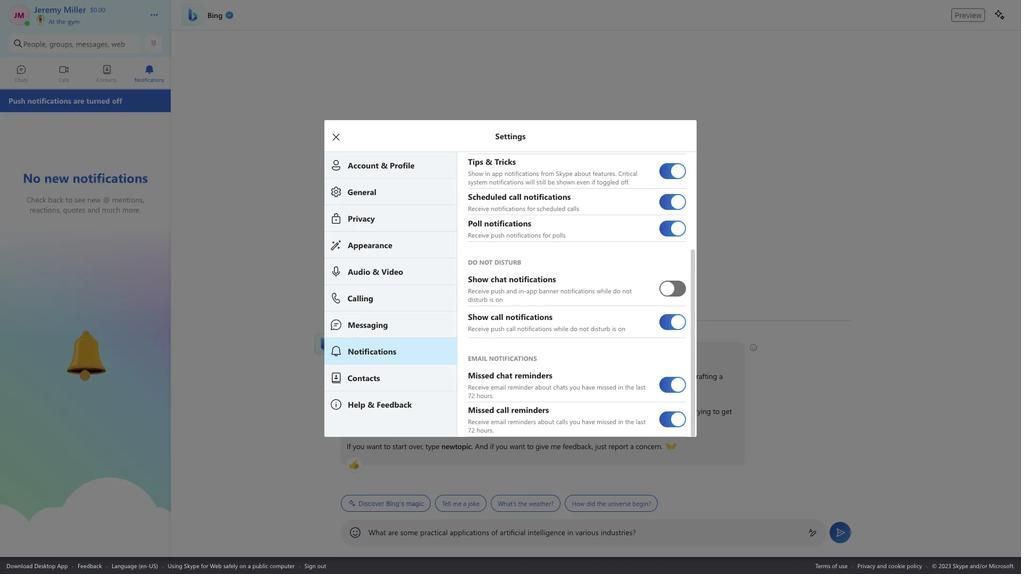 Task type: vqa. For each thing, say whether or not it's contained in the screenshot.
restaurants on the bottom of page
yes



Task type: describe. For each thing, give the bounding box(es) containing it.
me right give
[[551, 442, 561, 452]]

receive for receive notifications for scheduled calls
[[468, 204, 489, 213]]

bell
[[53, 326, 67, 338]]

0 horizontal spatial if
[[490, 442, 494, 452]]

this
[[362, 348, 374, 358]]

banner
[[539, 287, 559, 295]]

tell me a joke
[[442, 500, 480, 508]]

and inside receive push and in-app banner notifications while do not disturb is on
[[507, 287, 517, 295]]

ai
[[368, 407, 375, 417]]

receive notifications for scheduled calls
[[468, 204, 580, 213]]

in for receive email reminders about calls you have missed in the last 72 hours.
[[619, 418, 624, 426]]

0 horizontal spatial i
[[431, 348, 433, 358]]

bing,
[[341, 333, 355, 342]]

privacy
[[858, 562, 876, 570]]

desktop
[[34, 562, 56, 570]]

am
[[370, 333, 380, 342]]

@bing.
[[550, 383, 573, 393]]

2 horizontal spatial of
[[833, 562, 838, 570]]

newtopic
[[442, 442, 472, 452]]

1 vertical spatial do
[[570, 324, 578, 333]]

last for receive email reminder about chats you have missed in the last 72 hours.
[[636, 383, 646, 392]]

privacy and cookie policy
[[858, 562, 923, 570]]

at
[[646, 407, 652, 417]]

start
[[393, 442, 407, 452]]

tell
[[442, 500, 451, 508]]

is inside receive push and in-app banner notifications while do not disturb is on
[[490, 295, 494, 304]]

scheduled
[[537, 204, 566, 213]]

how inside how did the universe begin? button
[[572, 500, 585, 508]]

0 horizontal spatial how
[[401, 348, 416, 358]]

1 vertical spatial skype
[[184, 562, 199, 570]]

ask
[[347, 371, 358, 382]]

about for chats
[[535, 383, 552, 392]]

from
[[541, 169, 554, 178]]

2 get from the left
[[722, 407, 732, 417]]

what's the weather? button
[[491, 495, 561, 512]]

any
[[372, 371, 384, 382]]

you right the and
[[496, 442, 508, 452]]

to right trying
[[713, 407, 720, 417]]

are
[[388, 528, 398, 538]]

what are some practical applications of artificial intelligence in various industries?
[[369, 528, 636, 538]]

messages,
[[76, 39, 109, 49]]

computer
[[270, 562, 295, 570]]

receive push notifications for polls
[[468, 231, 566, 239]]

1 vertical spatial just
[[596, 442, 607, 452]]

1 i'm from the left
[[347, 407, 357, 417]]

language (en-us)
[[112, 562, 158, 570]]

Missed call reminders, Receive email reminders about calls you have missed in the last 72 hours. checkbox
[[660, 408, 686, 432]]

feedback
[[78, 562, 102, 570]]

policy
[[907, 562, 923, 570]]

some
[[400, 528, 418, 538]]

the inside receive email reminders about calls you have missed in the last 72 hours.
[[625, 418, 635, 426]]

have for chats
[[582, 383, 595, 392]]

with
[[535, 383, 548, 393]]

a inside the ask me any type of question, like finding vegan restaurants in cambridge, itinerary for your trip to europe or drafting a story for curious kids. in groups, remember to mention me with @bing. i'm an ai preview, so i'm still learning. sometimes i might say something weird. don't get mad at me, i'm just trying to get better! if you want to start over, type
[[719, 371, 723, 382]]

at the gym
[[47, 17, 80, 26]]

to left give
[[527, 442, 534, 452]]

and
[[475, 442, 488, 452]]

me left any
[[360, 371, 370, 382]]

Scheduled call notifications, Receive notifications for scheduled calls checkbox
[[660, 190, 686, 214]]

over,
[[409, 442, 424, 452]]

like
[[441, 371, 451, 382]]

Tips & Tricks, Show in app notifications from Skype about features. Critical system notifications will still be shown even if toggled off. checkbox
[[660, 159, 686, 184]]

people,
[[23, 39, 47, 49]]

last for receive email reminders about calls you have missed in the last 72 hours.
[[636, 418, 646, 426]]

(en-
[[139, 562, 149, 570]]

itinerary
[[583, 371, 609, 382]]

receive for receive email reminder about chats you have missed in the last 72 hours.
[[468, 383, 489, 392]]

in for what are some practical applications of artificial intelligence in various industries?
[[568, 528, 574, 538]]

2 horizontal spatial is
[[612, 324, 617, 333]]

finding
[[453, 371, 476, 382]]

about inside show in app notifications from skype about features. critical system notifications will still be shown even if toggled off.
[[575, 169, 591, 178]]

0 horizontal spatial while
[[554, 324, 569, 333]]

language
[[112, 562, 137, 570]]

of inside the ask me any type of question, like finding vegan restaurants in cambridge, itinerary for your trip to europe or drafting a story for curious kids. in groups, remember to mention me with @bing. i'm an ai preview, so i'm still learning. sometimes i might say something weird. don't get mad at me, i'm just trying to get better! if you want to start over, type
[[401, 371, 408, 382]]

in for receive email reminder about chats you have missed in the last 72 hours.
[[618, 383, 624, 392]]

just inside the ask me any type of question, like finding vegan restaurants in cambridge, itinerary for your trip to europe or drafting a story for curious kids. in groups, remember to mention me with @bing. i'm an ai preview, so i'm still learning. sometimes i might say something weird. don't get mad at me, i'm just trying to get better! if you want to start over, type
[[679, 407, 691, 417]]

tell me a joke button
[[435, 495, 487, 512]]

Show call notifications, Receive push call notifications while do not disturb is on checkbox
[[660, 310, 686, 334]]

notifications down "receive notifications for scheduled calls"
[[507, 231, 541, 239]]

using skype for web safely on a public computer
[[168, 562, 295, 570]]

do inside receive push and in-app banner notifications while do not disturb is on
[[613, 287, 621, 295]]

restaurants
[[499, 371, 534, 382]]

9:24
[[357, 333, 368, 342]]

email for reminders
[[491, 418, 506, 426]]

preview
[[955, 10, 982, 19]]

an
[[359, 407, 366, 417]]

me left with
[[523, 383, 533, 393]]

vegan
[[478, 371, 497, 382]]

disturb inside receive push and in-app banner notifications while do not disturb is on
[[468, 295, 488, 304]]

web
[[111, 39, 125, 49]]

the inside the receive email reminder about chats you have missed in the last 72 hours.
[[625, 383, 634, 392]]

receive for receive push notifications for polls
[[468, 231, 489, 239]]

reminder
[[508, 383, 534, 392]]

i inside the ask me any type of question, like finding vegan restaurants in cambridge, itinerary for your trip to europe or drafting a story for curious kids. in groups, remember to mention me with @bing. i'm an ai preview, so i'm still learning. sometimes i might say something weird. don't get mad at me, i'm just trying to get better! if you want to start over, type
[[505, 407, 507, 417]]

push for notifications
[[491, 231, 505, 239]]

push for call
[[491, 324, 505, 333]]

to right trip
[[651, 371, 657, 382]]

how did the universe begin?
[[572, 500, 651, 508]]

calls for about
[[556, 418, 568, 426]]

weather?
[[529, 500, 554, 508]]

shown
[[557, 178, 575, 186]]

hours. for receive email reminder about chats you have missed in the last 72 hours.
[[477, 392, 494, 400]]

us)
[[149, 562, 158, 570]]

safely
[[223, 562, 238, 570]]

if inside show in app notifications from skype about features. critical system notifications will still be shown even if toggled off.
[[592, 178, 596, 186]]

for left "polls"
[[543, 231, 551, 239]]

various
[[576, 528, 599, 538]]

want inside the ask me any type of question, like finding vegan restaurants in cambridge, itinerary for your trip to europe or drafting a story for curious kids. in groups, remember to mention me with @bing. i'm an ai preview, so i'm still learning. sometimes i might say something weird. don't get mad at me, i'm just trying to get better! if you want to start over, type
[[367, 442, 382, 452]]

receive for receive email reminders about calls you have missed in the last 72 hours.
[[468, 418, 489, 426]]

email for reminder
[[491, 383, 506, 392]]

a inside the tell me a joke button
[[463, 500, 467, 508]]

public
[[253, 562, 268, 570]]

magic
[[406, 500, 424, 508]]

a right 'report'
[[631, 442, 634, 452]]

0 horizontal spatial is
[[376, 348, 380, 358]]

the right at
[[57, 17, 66, 26]]

receive push call notifications while do not disturb is on
[[468, 324, 626, 333]]

me,
[[654, 407, 666, 417]]

receive email reminders about calls you have missed in the last 72 hours.
[[468, 418, 648, 435]]

using
[[168, 562, 183, 570]]

Show chat notifications, Receive push and in-app banner notifications while do not disturb is on checkbox
[[660, 277, 686, 301]]

receive push and in-app banner notifications while do not disturb is on
[[468, 287, 634, 304]]

to down vegan
[[486, 383, 492, 393]]

1 get from the left
[[617, 407, 628, 417]]

!
[[397, 348, 399, 358]]

app inside receive push and in-app banner notifications while do not disturb is on
[[527, 287, 537, 295]]

in inside show in app notifications from skype about features. critical system notifications will still be shown even if toggled off.
[[485, 169, 491, 178]]

curious
[[376, 383, 399, 393]]

if
[[347, 442, 351, 452]]

sign out
[[305, 562, 326, 570]]

you inside receive email reminders about calls you have missed in the last 72 hours.
[[570, 418, 580, 426]]

even
[[577, 178, 590, 186]]



Task type: locate. For each thing, give the bounding box(es) containing it.
trip
[[638, 371, 649, 382]]

app right the system
[[492, 169, 503, 178]]

5 receive from the top
[[468, 383, 489, 392]]

missed for calls
[[597, 418, 617, 426]]

kids.
[[401, 383, 415, 393]]

1 vertical spatial not
[[580, 324, 589, 333]]

1 vertical spatial hours.
[[477, 426, 494, 435]]

hours. for receive email reminders about calls you have missed in the last 72 hours.
[[477, 426, 494, 435]]

2 want from the left
[[510, 442, 525, 452]]

0 horizontal spatial just
[[596, 442, 607, 452]]

of left use
[[833, 562, 838, 570]]

0 vertical spatial not
[[623, 287, 632, 295]]

Poll notifications, Receive push notifications for polls checkbox
[[660, 216, 686, 241]]

72 inside the receive email reminder about chats you have missed in the last 72 hours.
[[468, 392, 475, 400]]

out
[[318, 562, 326, 570]]

story
[[347, 383, 363, 393]]

begin?
[[633, 500, 651, 508]]

discover bing's magic
[[359, 500, 424, 508]]

about inside receive email reminders about calls you have missed in the last 72 hours.
[[538, 418, 555, 426]]

1 horizontal spatial want
[[510, 442, 525, 452]]

learning.
[[438, 407, 465, 417]]

industries?
[[601, 528, 636, 538]]

at the gym button
[[34, 15, 139, 26]]

calls inside receive email reminders about calls you have missed in the last 72 hours.
[[556, 418, 568, 426]]

just left 'report'
[[596, 442, 607, 452]]

might
[[509, 407, 527, 417]]

bing's
[[386, 500, 405, 508]]

1 horizontal spatial if
[[592, 178, 596, 186]]

1 vertical spatial last
[[636, 418, 646, 426]]

Type a message text field
[[369, 528, 800, 538]]

concern.
[[636, 442, 663, 452]]

0 vertical spatial about
[[575, 169, 591, 178]]

the right what's
[[518, 500, 527, 508]]

last inside the receive email reminder about chats you have missed in the last 72 hours.
[[636, 383, 646, 392]]

.
[[472, 442, 473, 452]]

not inside receive push and in-app banner notifications while do not disturb is on
[[623, 287, 632, 295]]

1 vertical spatial missed
[[597, 418, 617, 426]]

for right story
[[365, 383, 374, 393]]

0 horizontal spatial type
[[385, 371, 399, 382]]

on
[[496, 295, 503, 304], [618, 324, 626, 333], [240, 562, 246, 570]]

calls down something
[[556, 418, 568, 426]]

not down receive push and in-app banner notifications while do not disturb is on
[[580, 324, 589, 333]]

0 vertical spatial and
[[507, 287, 517, 295]]

app
[[57, 562, 68, 570]]

of left artificial
[[491, 528, 498, 538]]

download desktop app link
[[6, 562, 68, 570]]

to left start at the left bottom
[[384, 442, 391, 452]]

notifications dialog
[[325, 5, 713, 437]]

1 vertical spatial how
[[572, 500, 585, 508]]

1 horizontal spatial is
[[490, 295, 494, 304]]

receive left in-
[[468, 287, 489, 295]]

help
[[435, 348, 449, 358]]

notifications left 'will'
[[489, 178, 524, 186]]

1 horizontal spatial just
[[679, 407, 691, 417]]

in up 'report'
[[619, 418, 624, 426]]

3 push from the top
[[491, 324, 505, 333]]

ask me any type of question, like finding vegan restaurants in cambridge, itinerary for your trip to europe or drafting a story for curious kids. in groups, remember to mention me with @bing. i'm an ai preview, so i'm still learning. sometimes i might say something weird. don't get mad at me, i'm just trying to get better! if you want to start over, type
[[347, 371, 734, 452]]

email inside receive email reminders about calls you have missed in the last 72 hours.
[[491, 418, 506, 426]]

better!
[[347, 418, 368, 428]]

last down mad at right bottom
[[636, 418, 646, 426]]

0 horizontal spatial do
[[570, 324, 578, 333]]

missed down itinerary
[[597, 383, 617, 392]]

1 horizontal spatial and
[[877, 562, 887, 570]]

so
[[405, 407, 412, 417]]

for left your
[[611, 371, 620, 382]]

a
[[719, 371, 723, 382], [631, 442, 634, 452], [463, 500, 467, 508], [248, 562, 251, 570]]

about inside the receive email reminder about chats you have missed in the last 72 hours.
[[535, 383, 552, 392]]

what's the weather?
[[498, 500, 554, 508]]

2 have from the top
[[582, 418, 595, 426]]

have inside receive email reminders about calls you have missed in the last 72 hours.
[[582, 418, 595, 426]]

0 horizontal spatial not
[[580, 324, 589, 333]]

how
[[401, 348, 416, 358], [572, 500, 585, 508]]

0 vertical spatial if
[[592, 178, 596, 186]]

receive for receive push and in-app banner notifications while do not disturb is on
[[468, 287, 489, 295]]

app inside show in app notifications from skype about features. critical system notifications will still be shown even if toggled off.
[[492, 169, 503, 178]]

have
[[582, 383, 595, 392], [582, 418, 595, 426]]

not left show chat notifications, receive push and in-app banner notifications while do not disturb is on option
[[623, 287, 632, 295]]

1 horizontal spatial not
[[623, 287, 632, 295]]

1 horizontal spatial i
[[505, 407, 507, 417]]

notifications right 'call' at bottom
[[518, 324, 552, 333]]

1 horizontal spatial type
[[426, 442, 440, 452]]

reminders
[[508, 418, 536, 426]]

notifications right banner at the right of the page
[[561, 287, 595, 295]]

72 inside receive email reminders about calls you have missed in the last 72 hours.
[[468, 426, 475, 435]]

0 vertical spatial still
[[537, 178, 546, 186]]

just
[[679, 407, 691, 417], [596, 442, 607, 452]]

receive up "today?"
[[468, 324, 489, 333]]

the down your
[[625, 383, 634, 392]]

and left in-
[[507, 287, 517, 295]]

did
[[587, 500, 596, 508]]

push down "receive notifications for scheduled calls"
[[491, 231, 505, 239]]

1 vertical spatial still
[[426, 407, 436, 417]]

Notification sounds, Play sounds for new messages checkbox
[[660, 128, 686, 153]]

get right trying
[[722, 407, 732, 417]]

1 vertical spatial and
[[877, 562, 887, 570]]

chats
[[554, 383, 568, 392]]

1 vertical spatial if
[[490, 442, 494, 452]]

calls right scheduled
[[568, 204, 580, 213]]

2 receive from the top
[[468, 231, 489, 239]]

for
[[527, 204, 535, 213], [543, 231, 551, 239], [611, 371, 620, 382], [365, 383, 374, 393], [201, 562, 208, 570]]

disturb left in-
[[468, 295, 488, 304]]

receive inside receive email reminders about calls you have missed in the last 72 hours.
[[468, 418, 489, 426]]

if right the and
[[490, 442, 494, 452]]

disturb up itinerary
[[591, 324, 611, 333]]

1 vertical spatial email
[[491, 418, 506, 426]]

for left web
[[201, 562, 208, 570]]

4 receive from the top
[[468, 324, 489, 333]]

receive inside the receive email reminder about chats you have missed in the last 72 hours.
[[468, 383, 489, 392]]

you inside the receive email reminder about chats you have missed in the last 72 hours.
[[570, 383, 580, 392]]

cambridge,
[[544, 371, 581, 382]]

1 vertical spatial app
[[527, 287, 537, 295]]

2 email from the top
[[491, 418, 506, 426]]

sign out link
[[305, 562, 326, 570]]

have down itinerary
[[582, 383, 595, 392]]

still inside show in app notifications from skype about features. critical system notifications will still be shown even if toggled off.
[[537, 178, 546, 186]]

a left public
[[248, 562, 251, 570]]

or
[[684, 371, 690, 382]]

last
[[636, 383, 646, 392], [636, 418, 646, 426]]

0 vertical spatial push
[[491, 231, 505, 239]]

on right safely
[[240, 562, 246, 570]]

groups, inside the ask me any type of question, like finding vegan restaurants in cambridge, itinerary for your trip to europe or drafting a story for curious kids. in groups, remember to mention me with @bing. i'm an ai preview, so i'm still learning. sometimes i might say something weird. don't get mad at me, i'm just trying to get better! if you want to start over, type
[[425, 383, 449, 393]]

72 for receive email reminders about calls you have missed in the last 72 hours.
[[468, 426, 475, 435]]

receive down sometimes in the left of the page
[[468, 418, 489, 426]]

intelligence
[[528, 528, 566, 538]]

skype right be
[[556, 169, 573, 178]]

groups, down like
[[425, 383, 449, 393]]

be
[[548, 178, 555, 186]]

for left scheduled
[[527, 204, 535, 213]]

use
[[839, 562, 848, 570]]

receive
[[468, 204, 489, 213], [468, 231, 489, 239], [468, 287, 489, 295], [468, 324, 489, 333], [468, 383, 489, 392], [468, 418, 489, 426]]

how left did
[[572, 500, 585, 508]]

1 vertical spatial of
[[491, 528, 498, 538]]

1 horizontal spatial on
[[496, 295, 503, 304]]

3 i'm from the left
[[668, 407, 677, 417]]

1 horizontal spatial while
[[597, 287, 612, 295]]

i'm right me,
[[668, 407, 677, 417]]

disturb
[[468, 295, 488, 304], [591, 324, 611, 333]]

groups, inside button
[[49, 39, 74, 49]]

0 vertical spatial i
[[431, 348, 433, 358]]

in-
[[519, 287, 527, 295]]

push inside receive push and in-app banner notifications while do not disturb is on
[[491, 287, 505, 295]]

0 horizontal spatial still
[[426, 407, 436, 417]]

1 horizontal spatial i'm
[[414, 407, 424, 417]]

2 push from the top
[[491, 287, 505, 295]]

skype right using
[[184, 562, 199, 570]]

i left might
[[505, 407, 507, 417]]

1 72 from the top
[[468, 392, 475, 400]]

Missed chat reminders, Receive email reminder about chats you have missed in the last 72 hours. checkbox
[[660, 373, 686, 397]]

the
[[57, 17, 66, 26], [625, 383, 634, 392], [625, 418, 635, 426], [518, 500, 527, 508], [597, 500, 606, 508]]

want left start at the left bottom
[[367, 442, 382, 452]]

1 horizontal spatial get
[[722, 407, 732, 417]]

72 up .
[[468, 426, 475, 435]]

what
[[369, 528, 386, 538]]

tab list
[[0, 60, 171, 89]]

notifications up receive push notifications for polls
[[491, 204, 526, 213]]

get left mad at right bottom
[[617, 407, 628, 417]]

2 72 from the top
[[468, 426, 475, 435]]

0 vertical spatial of
[[401, 371, 408, 382]]

you inside the ask me any type of question, like finding vegan restaurants in cambridge, itinerary for your trip to europe or drafting a story for curious kids. in groups, remember to mention me with @bing. i'm an ai preview, so i'm still learning. sometimes i might say something weird. don't get mad at me, i'm just trying to get better! if you want to start over, type
[[353, 442, 365, 452]]

if
[[592, 178, 596, 186], [490, 442, 494, 452]]

1 horizontal spatial how
[[572, 500, 585, 508]]

receive down "receive notifications for scheduled calls"
[[468, 231, 489, 239]]

1 horizontal spatial do
[[613, 287, 621, 295]]

still inside the ask me any type of question, like finding vegan restaurants in cambridge, itinerary for your trip to europe or drafting a story for curious kids. in groups, remember to mention me with @bing. i'm an ai preview, so i'm still learning. sometimes i might say something weird. don't get mad at me, i'm just trying to get better! if you want to start over, type
[[426, 407, 436, 417]]

0 horizontal spatial skype
[[184, 562, 199, 570]]

1 vertical spatial 72
[[468, 426, 475, 435]]

mad
[[630, 407, 644, 417]]

about left features.
[[575, 169, 591, 178]]

1 missed from the top
[[597, 383, 617, 392]]

type right the over,
[[426, 442, 440, 452]]

practical
[[420, 528, 448, 538]]

0 vertical spatial how
[[401, 348, 416, 358]]

europe
[[659, 371, 682, 382]]

1 want from the left
[[367, 442, 382, 452]]

skype
[[556, 169, 573, 178], [184, 562, 199, 570]]

0 vertical spatial 72
[[468, 392, 475, 400]]

missed inside the receive email reminder about chats you have missed in the last 72 hours.
[[597, 383, 617, 392]]

a left joke
[[463, 500, 467, 508]]

0 vertical spatial is
[[490, 295, 494, 304]]

0 horizontal spatial app
[[492, 169, 503, 178]]

0 vertical spatial have
[[582, 383, 595, 392]]

1 vertical spatial type
[[426, 442, 440, 452]]

while inside receive push and in-app banner notifications while do not disturb is on
[[597, 287, 612, 295]]

1 horizontal spatial groups,
[[425, 383, 449, 393]]

in inside the receive email reminder about chats you have missed in the last 72 hours.
[[618, 383, 624, 392]]

2 i'm from the left
[[414, 407, 424, 417]]

0 horizontal spatial and
[[507, 287, 517, 295]]

1 receive from the top
[[468, 204, 489, 213]]

0 vertical spatial hours.
[[477, 392, 494, 400]]

1 horizontal spatial disturb
[[591, 324, 611, 333]]

on inside receive push and in-app banner notifications while do not disturb is on
[[496, 295, 503, 304]]

receive down vegan
[[468, 383, 489, 392]]

2 missed from the top
[[597, 418, 617, 426]]

critical
[[619, 169, 638, 178]]

last inside receive email reminders about calls you have missed in the last 72 hours.
[[636, 418, 646, 426]]

email down vegan
[[491, 383, 506, 392]]

newtopic . and if you want to give me feedback, just report a concern.
[[442, 442, 665, 452]]

notifications left from at right
[[505, 169, 539, 178]]

receive for receive push call notifications while do not disturb is on
[[468, 324, 489, 333]]

cookie
[[889, 562, 906, 570]]

gym
[[67, 17, 80, 26]]

receive down the system
[[468, 204, 489, 213]]

language (en-us) link
[[112, 562, 158, 570]]

about down say
[[538, 418, 555, 426]]

1 horizontal spatial still
[[537, 178, 546, 186]]

i'm right so
[[414, 407, 424, 417]]

of
[[401, 371, 408, 382], [491, 528, 498, 538], [833, 562, 838, 570]]

you right 'if'
[[353, 442, 365, 452]]

1 horizontal spatial app
[[527, 287, 537, 295]]

email down sometimes in the left of the page
[[491, 418, 506, 426]]

2 vertical spatial about
[[538, 418, 555, 426]]

the down mad at right bottom
[[625, 418, 635, 426]]

groups, down at the gym
[[49, 39, 74, 49]]

want left give
[[510, 442, 525, 452]]

0 vertical spatial disturb
[[468, 295, 488, 304]]

0 horizontal spatial groups,
[[49, 39, 74, 49]]

me inside button
[[453, 500, 462, 508]]

skype inside show in app notifications from skype about features. critical system notifications will still be shown even if toggled off.
[[556, 169, 573, 178]]

1 vertical spatial i
[[505, 407, 507, 417]]

if right even
[[592, 178, 596, 186]]

1 vertical spatial push
[[491, 287, 505, 295]]

missed for chats
[[597, 383, 617, 392]]

drafting
[[692, 371, 718, 382]]

hours. up sometimes in the left of the page
[[477, 392, 494, 400]]

0 vertical spatial calls
[[568, 204, 580, 213]]

0 vertical spatial type
[[385, 371, 399, 382]]

type up the curious
[[385, 371, 399, 382]]

on left in-
[[496, 295, 503, 304]]

0 vertical spatial app
[[492, 169, 503, 178]]

people, groups, messages, web button
[[9, 34, 141, 53]]

0 horizontal spatial i'm
[[347, 407, 357, 417]]

0 horizontal spatial get
[[617, 407, 628, 417]]

72 down 'finding'
[[468, 392, 475, 400]]

1 have from the top
[[582, 383, 595, 392]]

groups,
[[49, 39, 74, 49], [425, 383, 449, 393]]

0 horizontal spatial disturb
[[468, 295, 488, 304]]

0 vertical spatial missed
[[597, 383, 617, 392]]

show in app notifications from skype about features. critical system notifications will still be shown even if toggled off.
[[468, 169, 640, 186]]

1 vertical spatial groups,
[[425, 383, 449, 393]]

feedback,
[[563, 442, 594, 452]]

2 last from the top
[[636, 418, 646, 426]]

1 horizontal spatial of
[[491, 528, 498, 538]]

1 push from the top
[[491, 231, 505, 239]]

0 horizontal spatial want
[[367, 442, 382, 452]]

receive inside receive push and in-app banner notifications while do not disturb is on
[[468, 287, 489, 295]]

2 vertical spatial is
[[376, 348, 380, 358]]

of up kids.
[[401, 371, 408, 382]]

6 receive from the top
[[468, 418, 489, 426]]

give
[[536, 442, 549, 452]]

1 horizontal spatial skype
[[556, 169, 573, 178]]

hours. inside the receive email reminder about chats you have missed in the last 72 hours.
[[477, 392, 494, 400]]

0 vertical spatial while
[[597, 287, 612, 295]]

push left 'call' at bottom
[[491, 324, 505, 333]]

will
[[526, 178, 535, 186]]

you right help
[[450, 348, 462, 358]]

show
[[468, 169, 484, 178]]

discover
[[359, 500, 384, 508]]

just left trying
[[679, 407, 691, 417]]

2 horizontal spatial on
[[618, 324, 626, 333]]

a right drafting
[[719, 371, 723, 382]]

email
[[491, 383, 506, 392], [491, 418, 506, 426]]

1 vertical spatial have
[[582, 418, 595, 426]]

while
[[597, 287, 612, 295], [554, 324, 569, 333]]

system
[[468, 178, 488, 186]]

toggled
[[597, 178, 619, 186]]

2 vertical spatial of
[[833, 562, 838, 570]]

polls
[[553, 231, 566, 239]]

in
[[485, 169, 491, 178], [536, 371, 542, 382], [618, 383, 624, 392], [619, 418, 624, 426], [568, 528, 574, 538]]

still left be
[[537, 178, 546, 186]]

get
[[617, 407, 628, 417], [722, 407, 732, 417]]

1 vertical spatial while
[[554, 324, 569, 333]]

joke
[[468, 500, 480, 508]]

calls for scheduled
[[568, 204, 580, 213]]

0 vertical spatial just
[[679, 407, 691, 417]]

artificial
[[500, 528, 526, 538]]

in inside receive email reminders about calls you have missed in the last 72 hours.
[[619, 418, 624, 426]]

missed
[[597, 383, 617, 392], [597, 418, 617, 426]]

3 receive from the top
[[468, 287, 489, 295]]

say
[[529, 407, 540, 417]]

0 horizontal spatial of
[[401, 371, 408, 382]]

push for and
[[491, 287, 505, 295]]

1 vertical spatial disturb
[[591, 324, 611, 333]]

about left 'chats'
[[535, 383, 552, 392]]

today?
[[464, 348, 485, 358]]

me right tell
[[453, 500, 462, 508]]

on up your
[[618, 324, 626, 333]]

0 horizontal spatial on
[[240, 562, 246, 570]]

in right show
[[485, 169, 491, 178]]

and left cookie
[[877, 562, 887, 570]]

1 hours. from the top
[[477, 392, 494, 400]]

0 vertical spatial skype
[[556, 169, 573, 178]]

i'm left an
[[347, 407, 357, 417]]

have inside the receive email reminder about chats you have missed in the last 72 hours.
[[582, 383, 595, 392]]

have for calls
[[582, 418, 595, 426]]

0 vertical spatial do
[[613, 287, 621, 295]]

hey,
[[347, 348, 361, 358]]

2 vertical spatial push
[[491, 324, 505, 333]]

what's
[[498, 500, 517, 508]]

1 vertical spatial is
[[612, 324, 617, 333]]

in down your
[[618, 383, 624, 392]]

hours. inside receive email reminders about calls you have missed in the last 72 hours.
[[477, 426, 494, 435]]

72 for receive email reminder about chats you have missed in the last 72 hours.
[[468, 392, 475, 400]]

1 email from the top
[[491, 383, 506, 392]]

0 vertical spatial groups,
[[49, 39, 74, 49]]

still left learning.
[[426, 407, 436, 417]]

in left various
[[568, 528, 574, 538]]

2 vertical spatial on
[[240, 562, 246, 570]]

about for calls
[[538, 418, 555, 426]]

how right !
[[401, 348, 416, 358]]

don't
[[598, 407, 615, 417]]

push left in-
[[491, 287, 505, 295]]

have down weird.
[[582, 418, 595, 426]]

last down trip
[[636, 383, 646, 392]]

app left banner at the right of the page
[[527, 287, 537, 295]]

(openhands)
[[666, 441, 706, 451]]

1 vertical spatial calls
[[556, 418, 568, 426]]

in up with
[[536, 371, 542, 382]]

privacy and cookie policy link
[[858, 562, 923, 570]]

0 vertical spatial on
[[496, 295, 503, 304]]

in inside the ask me any type of question, like finding vegan restaurants in cambridge, itinerary for your trip to europe or drafting a story for curious kids. in groups, remember to mention me with @bing. i'm an ai preview, so i'm still learning. sometimes i might say something weird. don't get mad at me, i'm just trying to get better! if you want to start over, type
[[536, 371, 542, 382]]

hours.
[[477, 392, 494, 400], [477, 426, 494, 435]]

0 vertical spatial last
[[636, 383, 646, 392]]

0 vertical spatial email
[[491, 383, 506, 392]]

the right did
[[597, 500, 606, 508]]

1 last from the top
[[636, 383, 646, 392]]

notifications inside receive push and in-app banner notifications while do not disturb is on
[[561, 287, 595, 295]]

and
[[507, 287, 517, 295], [877, 562, 887, 570]]

you down weird.
[[570, 418, 580, 426]]

features.
[[593, 169, 617, 178]]

email inside the receive email reminder about chats you have missed in the last 72 hours.
[[491, 383, 506, 392]]

1 vertical spatial on
[[618, 324, 626, 333]]

missed inside receive email reminders about calls you have missed in the last 72 hours.
[[597, 418, 617, 426]]

hours. up the and
[[477, 426, 494, 435]]

missed down don't
[[597, 418, 617, 426]]

1 vertical spatial about
[[535, 383, 552, 392]]

terms of use link
[[816, 562, 848, 570]]

2 hours. from the top
[[477, 426, 494, 435]]

you right 'chats'
[[570, 383, 580, 392]]



